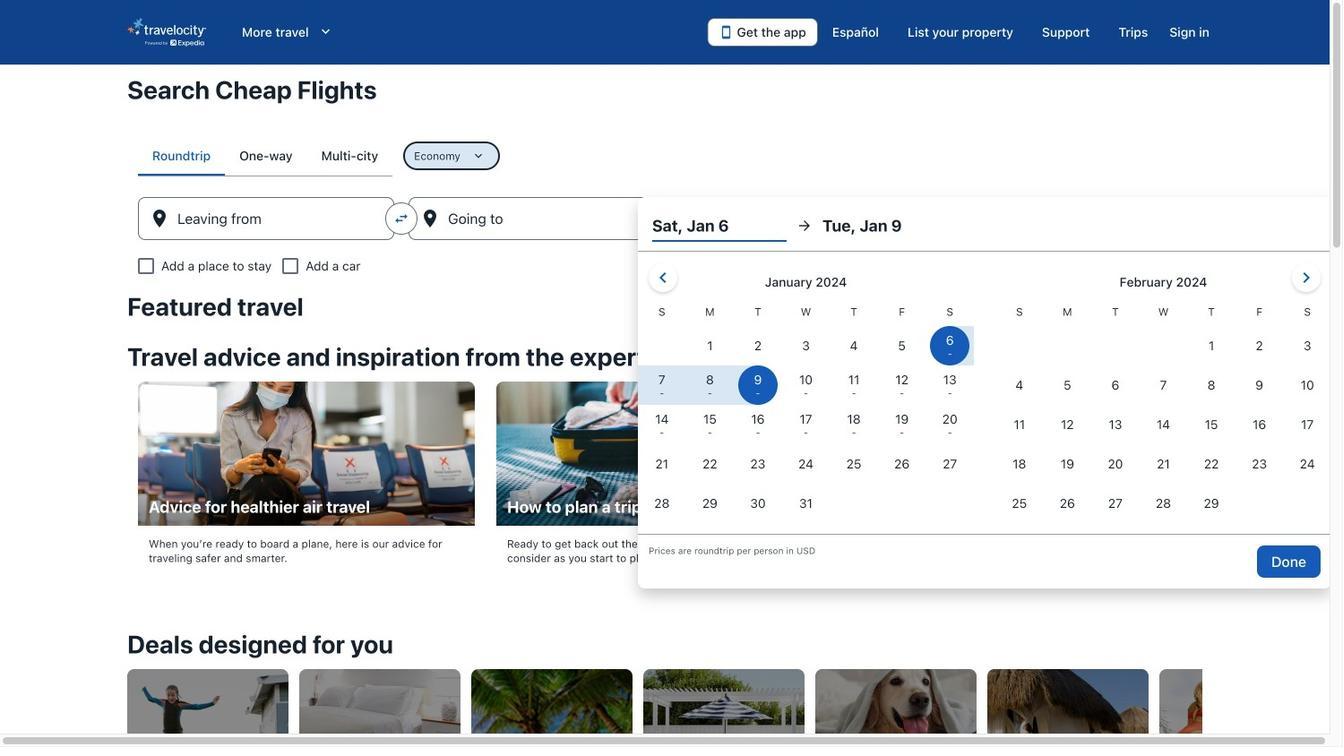 Task type: vqa. For each thing, say whether or not it's contained in the screenshot.
Travel advice and inspiration from the experts 'Region'
yes



Task type: describe. For each thing, give the bounding box(es) containing it.
travelocity logo image
[[127, 18, 206, 47]]

next month image
[[1296, 267, 1318, 289]]

swap origin and destination values image
[[394, 211, 410, 227]]



Task type: locate. For each thing, give the bounding box(es) containing it.
previous month image
[[653, 267, 674, 289]]

main content
[[0, 65, 1332, 748]]

download the app button image
[[719, 25, 734, 39]]

next image
[[1192, 734, 1214, 748]]

tab list
[[138, 136, 393, 176]]

previous image
[[117, 734, 138, 748]]

travel advice and inspiration from the experts region
[[117, 332, 1214, 598]]



